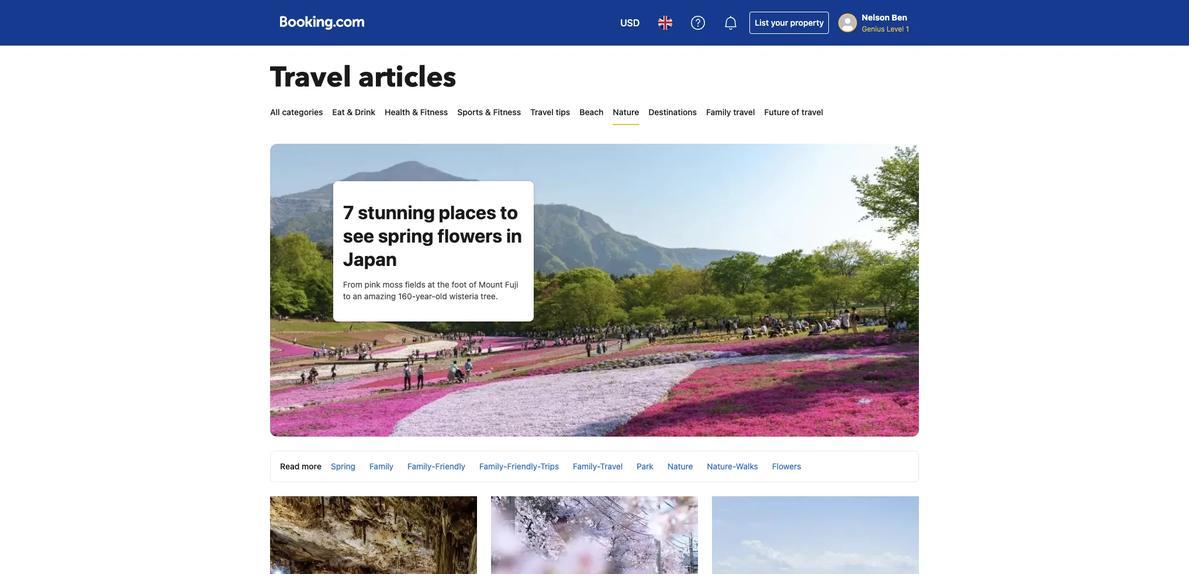 Task type: locate. For each thing, give the bounding box(es) containing it.
family-travel link
[[573, 462, 623, 471]]

& right sports
[[485, 107, 491, 117]]

nature-walks
[[707, 462, 758, 471]]

an
[[353, 291, 362, 301]]

all categories
[[270, 107, 323, 117]]

1 horizontal spatial &
[[412, 107, 418, 117]]

7 stunning places to see spring flowers in japan link
[[343, 201, 522, 270]]

amazing
[[364, 291, 396, 301]]

1 vertical spatial to
[[343, 291, 351, 301]]

family-friendly-trips
[[479, 462, 559, 471]]

& right health
[[412, 107, 418, 117]]

0 vertical spatial of
[[792, 107, 799, 117]]

family- right the family link
[[408, 462, 435, 471]]

family- right friendly
[[479, 462, 507, 471]]

1 horizontal spatial flowers
[[772, 462, 801, 471]]

family-
[[408, 462, 435, 471], [479, 462, 507, 471], [573, 462, 600, 471]]

family-friendly link
[[408, 462, 465, 471]]

3 & from the left
[[485, 107, 491, 117]]

all
[[270, 107, 280, 117]]

& for sports
[[485, 107, 491, 117]]

0 horizontal spatial fitness
[[420, 107, 448, 117]]

spring down stunning
[[378, 225, 433, 247]]

2 fitness from the left
[[493, 107, 521, 117]]

of right future
[[792, 107, 799, 117]]

travel inside travel tips link
[[530, 107, 554, 117]]

0 horizontal spatial travel
[[270, 58, 351, 97]]

spring
[[378, 225, 433, 247], [331, 462, 355, 471]]

articles
[[358, 58, 456, 97]]

travel right family
[[733, 107, 755, 117]]

of right foot
[[469, 280, 477, 289]]

usd
[[620, 17, 640, 28]]

nelson
[[862, 13, 890, 22]]

1 vertical spatial spring
[[331, 462, 355, 471]]

2 horizontal spatial &
[[485, 107, 491, 117]]

1 horizontal spatial of
[[792, 107, 799, 117]]

0 horizontal spatial flowers
[[437, 225, 502, 247]]

future
[[764, 107, 789, 117]]

3 family- from the left
[[573, 462, 600, 471]]

family link
[[370, 462, 394, 471]]

flowers right walks
[[772, 462, 801, 471]]

0 vertical spatial travel
[[270, 58, 351, 97]]

health
[[385, 107, 410, 117]]

0 horizontal spatial spring
[[331, 462, 355, 471]]

1 vertical spatial of
[[469, 280, 477, 289]]

1 family- from the left
[[408, 462, 435, 471]]

your
[[771, 18, 788, 27]]

eat & drink link
[[332, 101, 375, 124]]

1 horizontal spatial travel
[[530, 107, 554, 117]]

fitness left sports
[[420, 107, 448, 117]]

see
[[343, 225, 374, 247]]

to up in
[[500, 201, 518, 223]]

2 family- from the left
[[479, 462, 507, 471]]

travel left tips
[[530, 107, 554, 117]]

eat & drink
[[332, 107, 375, 117]]

sports & fitness link
[[457, 101, 521, 124]]

7
[[343, 201, 354, 223]]

travel right future
[[802, 107, 823, 117]]

stunning
[[358, 201, 435, 223]]

travel up categories
[[270, 58, 351, 97]]

family- for friendly
[[408, 462, 435, 471]]

old
[[435, 291, 447, 301]]

nature link
[[668, 462, 693, 471]]

0 horizontal spatial to
[[343, 291, 351, 301]]

0 horizontal spatial travel
[[600, 462, 623, 471]]

travel tips
[[530, 107, 570, 117]]

destinations link
[[649, 101, 697, 124]]

travel
[[270, 58, 351, 97], [530, 107, 554, 117]]

fitness for sports & fitness
[[493, 107, 521, 117]]

0 vertical spatial to
[[500, 201, 518, 223]]

0 vertical spatial flowers
[[437, 225, 502, 247]]

list your property link
[[750, 12, 829, 34]]

2 horizontal spatial travel
[[802, 107, 823, 117]]

from pink moss fields at the foot of mount fuji to an amazing 160-year-old wisteria tree.
[[343, 280, 518, 301]]

categories
[[282, 107, 323, 117]]

& for health
[[412, 107, 418, 117]]

1 horizontal spatial travel
[[733, 107, 755, 117]]

the
[[437, 280, 449, 289]]

travel left park link
[[600, 462, 623, 471]]

drink
[[355, 107, 375, 117]]

0 horizontal spatial &
[[347, 107, 353, 117]]

fitness
[[420, 107, 448, 117], [493, 107, 521, 117]]

0 horizontal spatial family-
[[408, 462, 435, 471]]

2 & from the left
[[412, 107, 418, 117]]

1 & from the left
[[347, 107, 353, 117]]

future of travel
[[764, 107, 823, 117]]

1 horizontal spatial family-
[[479, 462, 507, 471]]

1 horizontal spatial spring
[[378, 225, 433, 247]]

1 horizontal spatial to
[[500, 201, 518, 223]]

park link
[[637, 462, 654, 471]]

family travel link
[[706, 101, 755, 124]]

family-travel
[[573, 462, 623, 471]]

eat
[[332, 107, 345, 117]]

more
[[302, 462, 322, 471]]

1 fitness from the left
[[420, 107, 448, 117]]

1 vertical spatial flowers
[[772, 462, 801, 471]]

travel
[[733, 107, 755, 117], [802, 107, 823, 117], [600, 462, 623, 471]]

to
[[500, 201, 518, 223], [343, 291, 351, 301]]

family- for travel
[[573, 462, 600, 471]]

family
[[706, 107, 731, 117]]

1 horizontal spatial fitness
[[493, 107, 521, 117]]

in
[[506, 225, 522, 247]]

health & fitness link
[[385, 101, 448, 124]]

flowers
[[437, 225, 502, 247], [772, 462, 801, 471]]

& right "eat"
[[347, 107, 353, 117]]

of
[[792, 107, 799, 117], [469, 280, 477, 289]]

fitness right sports
[[493, 107, 521, 117]]

family travel
[[706, 107, 755, 117]]

1 vertical spatial travel
[[530, 107, 554, 117]]

&
[[347, 107, 353, 117], [412, 107, 418, 117], [485, 107, 491, 117]]

family- right trips
[[573, 462, 600, 471]]

list your property
[[755, 18, 824, 27]]

list
[[755, 18, 769, 27]]

2 horizontal spatial family-
[[573, 462, 600, 471]]

flowers down places
[[437, 225, 502, 247]]

genius
[[862, 25, 885, 33]]

0 horizontal spatial of
[[469, 280, 477, 289]]

to left an
[[343, 291, 351, 301]]

usd button
[[613, 9, 647, 37]]

sports
[[457, 107, 483, 117]]

spring right the more
[[331, 462, 355, 471]]

fuji
[[505, 280, 518, 289]]

0 vertical spatial spring
[[378, 225, 433, 247]]



Task type: vqa. For each thing, say whether or not it's contained in the screenshot.
value.
no



Task type: describe. For each thing, give the bounding box(es) containing it.
foot
[[452, 280, 467, 289]]

of inside from pink moss fields at the foot of mount fuji to an amazing 160-year-old wisteria tree.
[[469, 280, 477, 289]]

at
[[428, 280, 435, 289]]

all categories link
[[270, 101, 323, 124]]

places
[[439, 201, 496, 223]]

spring link
[[331, 462, 355, 471]]

property
[[790, 18, 824, 27]]

year-
[[416, 291, 435, 301]]

travel for travel tips
[[530, 107, 554, 117]]

pink
[[365, 280, 380, 289]]

family-friendly-trips link
[[479, 462, 559, 471]]

travel for family-travel
[[600, 462, 623, 471]]

nature-
[[707, 462, 736, 471]]

fields
[[405, 280, 426, 289]]

& for eat
[[347, 107, 353, 117]]

destinations
[[649, 107, 697, 117]]

booking.com online hotel reservations image
[[280, 16, 364, 30]]

ben
[[892, 13, 907, 22]]

family- for friendly-
[[479, 462, 507, 471]]

read more
[[280, 462, 322, 471]]

flowers inside 7 stunning places to see spring flowers in japan
[[437, 225, 502, 247]]

travel for travel articles
[[270, 58, 351, 97]]

travel for family travel
[[733, 107, 755, 117]]

nature
[[613, 107, 639, 117]]

friendly-
[[507, 462, 540, 471]]

future of travel link
[[764, 101, 823, 124]]

tree.
[[481, 291, 498, 301]]

sports & fitness
[[457, 107, 521, 117]]

nature link
[[613, 101, 639, 124]]

moss
[[383, 280, 403, 289]]

travel tips link
[[530, 101, 570, 124]]

to inside 7 stunning places to see spring flowers in japan
[[500, 201, 518, 223]]

friendly
[[435, 462, 465, 471]]

japan
[[343, 248, 397, 270]]

mount
[[479, 280, 503, 289]]

travel articles
[[270, 58, 456, 97]]

read
[[280, 462, 300, 471]]

health & fitness
[[385, 107, 448, 117]]

trips
[[540, 462, 559, 471]]

160-
[[398, 291, 416, 301]]

fitness for health & fitness
[[420, 107, 448, 117]]

level
[[887, 25, 904, 33]]

spring inside 7 stunning places to see spring flowers in japan
[[378, 225, 433, 247]]

to inside from pink moss fields at the foot of mount fuji to an amazing 160-year-old wisteria tree.
[[343, 291, 351, 301]]

nelson ben genius level 1
[[862, 13, 909, 33]]

family-friendly
[[408, 462, 465, 471]]

beach link
[[580, 101, 604, 124]]

nature
[[668, 462, 693, 471]]

from
[[343, 280, 362, 289]]

nature-walks link
[[707, 462, 758, 471]]

beach
[[580, 107, 604, 117]]

family
[[370, 462, 394, 471]]

park
[[637, 462, 654, 471]]

7 stunning places to see spring flowers in japan
[[343, 201, 522, 270]]

walks
[[736, 462, 758, 471]]

wisteria
[[449, 291, 478, 301]]

1
[[906, 25, 909, 33]]

flowers link
[[772, 462, 801, 471]]

tips
[[556, 107, 570, 117]]



